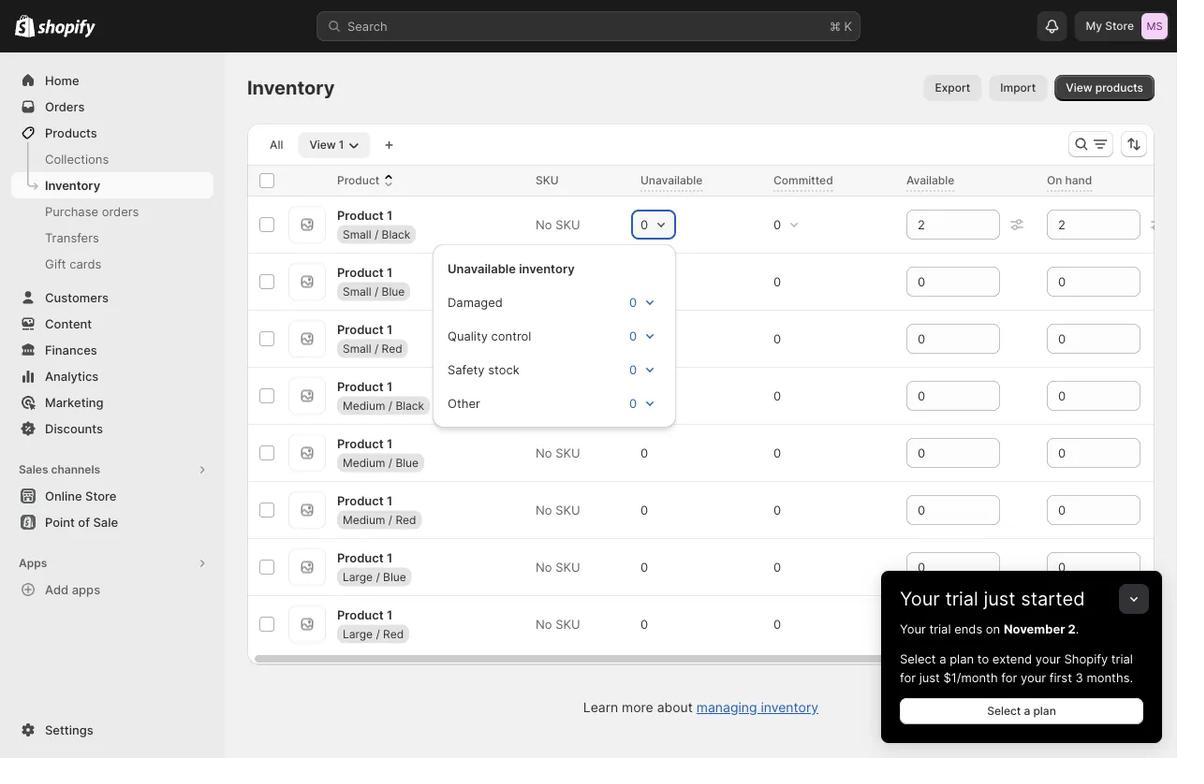 Task type: vqa. For each thing, say whether or not it's contained in the screenshot.
Facebook & Instagram image
no



Task type: locate. For each thing, give the bounding box(es) containing it.
/ inside the product 1 medium / blue
[[389, 456, 393, 470]]

just
[[984, 588, 1016, 611], [920, 671, 941, 685]]

sales
[[19, 463, 48, 477]]

1 horizontal spatial just
[[984, 588, 1016, 611]]

medium / blue link
[[337, 454, 424, 472]]

managing inventory link
[[697, 700, 819, 716]]

medium inside product 1 medium / black
[[343, 399, 385, 413]]

select a plan
[[988, 705, 1057, 719]]

8 1 from the top
[[387, 608, 393, 622]]

trial up months.
[[1112, 652, 1134, 667]]

a down select a plan to extend your shopify trial for just $1/month for your first 3 months.
[[1025, 705, 1031, 719]]

blue for product 1 small / blue
[[382, 285, 405, 298]]

unavailable inside 'button'
[[641, 174, 703, 187]]

2 no sku from the top
[[536, 275, 581, 289]]

november
[[1004, 622, 1066, 637]]

product up the product 1 small / black
[[337, 174, 380, 187]]

a inside select a plan link
[[1025, 705, 1031, 719]]

apps
[[19, 557, 47, 571]]

1 inside product 1 medium / black
[[387, 379, 393, 394]]

7 product from the top
[[337, 494, 384, 508]]

1 product from the top
[[337, 174, 380, 187]]

1 up medium / blue link
[[387, 436, 393, 451]]

0 vertical spatial trial
[[946, 588, 979, 611]]

blue
[[382, 285, 405, 298], [396, 456, 419, 470], [383, 570, 406, 584]]

no sku for product 1 small / blue
[[536, 275, 581, 289]]

/ down "large / blue" link
[[376, 628, 380, 641]]

your up first
[[1036, 652, 1062, 667]]

product 1 small / black
[[337, 208, 411, 241]]

⌘
[[830, 19, 841, 33]]

0 vertical spatial blue
[[382, 285, 405, 298]]

2 1 from the top
[[387, 265, 393, 279]]

red for product 1 small / red
[[382, 342, 403, 355]]

medium up the product 1 medium / blue on the left bottom of the page
[[343, 399, 385, 413]]

3 small from the top
[[343, 342, 372, 355]]

select down select a plan to extend your shopify trial for just $1/month for your first 3 months.
[[988, 705, 1022, 719]]

no
[[536, 217, 552, 232], [536, 275, 552, 289], [536, 446, 552, 461], [536, 503, 552, 518], [536, 560, 552, 575], [536, 617, 552, 632]]

product inside the product 1 small / black
[[337, 208, 384, 222]]

select a plan to extend your shopify trial for just $1/month for your first 3 months.
[[900, 652, 1134, 685]]

black for product 1 medium / black
[[396, 399, 424, 413]]

inventory up 'control'
[[519, 261, 575, 276]]

/ inside the product 1 small / black
[[375, 227, 379, 241]]

a
[[940, 652, 947, 667], [1025, 705, 1031, 719]]

plan down first
[[1034, 705, 1057, 719]]

black for product 1 small / black
[[382, 227, 411, 241]]

1 horizontal spatial a
[[1025, 705, 1031, 719]]

0 horizontal spatial for
[[900, 671, 916, 685]]

0 vertical spatial inventory
[[519, 261, 575, 276]]

6 product 1 link from the top
[[337, 492, 393, 510]]

1 inside product 1 large / red
[[387, 608, 393, 622]]

0 vertical spatial inventory
[[247, 76, 335, 99]]

export
[[935, 81, 971, 95]]

0 vertical spatial select
[[900, 652, 937, 667]]

/ up product 1 large / blue
[[389, 513, 393, 527]]

7 1 from the top
[[387, 551, 393, 565]]

a for select a plan to extend your shopify trial for just $1/month for your first 3 months.
[[940, 652, 947, 667]]

2 vertical spatial blue
[[383, 570, 406, 584]]

your left ends
[[900, 622, 926, 637]]

5 product from the top
[[337, 379, 384, 394]]

0 vertical spatial large
[[343, 570, 373, 584]]

discounts
[[45, 422, 103, 436]]

shopify image
[[15, 15, 35, 37], [38, 19, 96, 38]]

product up small / red link
[[337, 322, 384, 337]]

5 product 1 link from the top
[[337, 435, 393, 453]]

black inside product 1 medium / black
[[396, 399, 424, 413]]

/ up product 1 large / red
[[376, 570, 380, 584]]

1 for from the left
[[900, 671, 916, 685]]

3 product 1 link from the top
[[337, 320, 393, 339]]

for down 'extend'
[[1002, 671, 1018, 685]]

sku for product 1 small / black
[[556, 217, 581, 232]]

your left first
[[1021, 671, 1047, 685]]

1 vertical spatial just
[[920, 671, 941, 685]]

/ up product 1 medium / red
[[389, 456, 393, 470]]

0 vertical spatial unavailable
[[641, 174, 703, 187]]

product 1 link up small / black link
[[337, 206, 393, 225]]

0 horizontal spatial inventory
[[45, 178, 100, 193]]

1 inside "product 1 small / red"
[[387, 322, 393, 337]]

2 product 1 link from the top
[[337, 263, 393, 282]]

7 product 1 link from the top
[[337, 549, 393, 568]]

0 horizontal spatial a
[[940, 652, 947, 667]]

medium / black link
[[337, 397, 430, 415]]

2 product from the top
[[337, 208, 384, 222]]

import
[[1001, 81, 1037, 95]]

0 button for quality control
[[622, 323, 663, 349]]

/ inside product 1 medium / black
[[389, 399, 393, 413]]

3 no sku from the top
[[536, 446, 581, 461]]

for left $1/month in the bottom of the page
[[900, 671, 916, 685]]

5 no sku from the top
[[536, 560, 581, 575]]

purchase orders
[[45, 204, 139, 219]]

no for product 1 large / red
[[536, 617, 552, 632]]

product inside product 1 medium / black
[[337, 379, 384, 394]]

product inside product 1 medium / red
[[337, 494, 384, 508]]

store
[[1106, 19, 1135, 33]]

0 horizontal spatial unavailable
[[448, 261, 516, 276]]

just up on
[[984, 588, 1016, 611]]

1 horizontal spatial plan
[[1034, 705, 1057, 719]]

no for product 1 medium / red
[[536, 503, 552, 518]]

2 small from the top
[[343, 285, 372, 298]]

sku for product 1 medium / red
[[556, 503, 581, 518]]

6 1 from the top
[[387, 494, 393, 508]]

0 vertical spatial black
[[382, 227, 411, 241]]

product up medium / black link
[[337, 379, 384, 394]]

months.
[[1087, 671, 1134, 685]]

6 product from the top
[[337, 436, 384, 451]]

a inside select a plan to extend your shopify trial for just $1/month for your first 3 months.
[[940, 652, 947, 667]]

select inside select a plan to extend your shopify trial for just $1/month for your first 3 months.
[[900, 652, 937, 667]]

1 medium from the top
[[343, 399, 385, 413]]

1 inside the product 1 medium / blue
[[387, 436, 393, 451]]

3 product from the top
[[337, 265, 384, 279]]

3 no from the top
[[536, 446, 552, 461]]

blue up "product 1 small / red"
[[382, 285, 405, 298]]

your for your trial just started
[[900, 588, 940, 611]]

0 vertical spatial small
[[343, 227, 372, 241]]

1 vertical spatial trial
[[930, 622, 952, 637]]

no sku for product 1 large / blue
[[536, 560, 581, 575]]

1 no sku from the top
[[536, 217, 581, 232]]

large down "large / blue" link
[[343, 628, 373, 641]]

large up product 1 large / red
[[343, 570, 373, 584]]

6 no sku from the top
[[536, 617, 581, 632]]

1 vertical spatial blue
[[396, 456, 419, 470]]

no for product 1 small / black
[[536, 217, 552, 232]]

0 vertical spatial medium
[[343, 399, 385, 413]]

medium for product 1 medium / black
[[343, 399, 385, 413]]

4 product 1 link from the top
[[337, 377, 393, 396]]

1 vertical spatial select
[[988, 705, 1022, 719]]

1 horizontal spatial select
[[988, 705, 1022, 719]]

2 vertical spatial medium
[[343, 513, 385, 527]]

product for product
[[337, 174, 380, 187]]

0 horizontal spatial inventory
[[519, 261, 575, 276]]

3 1 from the top
[[387, 322, 393, 337]]

product 1 link up small / red link
[[337, 320, 393, 339]]

1 vertical spatial medium
[[343, 456, 385, 470]]

1
[[387, 208, 393, 222], [387, 265, 393, 279], [387, 322, 393, 337], [387, 379, 393, 394], [387, 436, 393, 451], [387, 494, 393, 508], [387, 551, 393, 565], [387, 608, 393, 622]]

1 up small / blue link
[[387, 265, 393, 279]]

product 1 medium / blue
[[337, 436, 419, 470]]

4 no from the top
[[536, 503, 552, 518]]

2 no from the top
[[536, 275, 552, 289]]

blue inside product 1 large / blue
[[383, 570, 406, 584]]

1 product 1 link from the top
[[337, 206, 393, 225]]

8 product 1 link from the top
[[337, 606, 393, 625]]

select left to
[[900, 652, 937, 667]]

collections
[[45, 152, 109, 166]]

product up small / black link
[[337, 208, 384, 222]]

1 horizontal spatial unavailable
[[641, 174, 703, 187]]

learn
[[584, 700, 619, 716]]

1 large from the top
[[343, 570, 373, 584]]

select
[[900, 652, 937, 667], [988, 705, 1022, 719]]

product for product 1 small / red
[[337, 322, 384, 337]]

available button
[[907, 171, 974, 190]]

1 up large / red link
[[387, 608, 393, 622]]

control
[[492, 329, 532, 343]]

your up your trial ends on november 2 . on the right of the page
[[900, 588, 940, 611]]

product up 'medium / red' 'link'
[[337, 494, 384, 508]]

sku inside button
[[536, 174, 559, 187]]

1 up 'medium / red' 'link'
[[387, 494, 393, 508]]

1 vertical spatial plan
[[1034, 705, 1057, 719]]

red up product 1 large / blue
[[396, 513, 416, 527]]

1 vertical spatial red
[[396, 513, 416, 527]]

5 no from the top
[[536, 560, 552, 575]]

product up medium / blue link
[[337, 436, 384, 451]]

small inside product 1 small / blue
[[343, 285, 372, 298]]

product 1 link for product 1 small / blue
[[337, 263, 393, 282]]

on
[[1048, 174, 1063, 187]]

blue for product 1 large / blue
[[383, 570, 406, 584]]

8 product from the top
[[337, 551, 384, 565]]

just inside select a plan to extend your shopify trial for just $1/month for your first 3 months.
[[920, 671, 941, 685]]

.
[[1076, 622, 1080, 637]]

1 up medium / black link
[[387, 379, 393, 394]]

/ inside product 1 medium / red
[[389, 513, 393, 527]]

product for product 1 large / blue
[[337, 551, 384, 565]]

ends
[[955, 622, 983, 637]]

3 medium from the top
[[343, 513, 385, 527]]

no sku
[[536, 217, 581, 232], [536, 275, 581, 289], [536, 446, 581, 461], [536, 503, 581, 518], [536, 560, 581, 575], [536, 617, 581, 632]]

1 horizontal spatial for
[[1002, 671, 1018, 685]]

product 1 link for product 1 large / blue
[[337, 549, 393, 568]]

4 product from the top
[[337, 322, 384, 337]]

/ for product 1 small / black
[[375, 227, 379, 241]]

product 1 link for product 1 medium / black
[[337, 377, 393, 396]]

discounts link
[[11, 416, 214, 442]]

black left "other"
[[396, 399, 424, 413]]

product 1 link up large / red link
[[337, 606, 393, 625]]

select a plan link
[[900, 699, 1144, 725]]

apps
[[72, 583, 100, 597]]

unavailable
[[641, 174, 703, 187], [448, 261, 516, 276]]

1 vertical spatial small
[[343, 285, 372, 298]]

medium inside product 1 medium / red
[[343, 513, 385, 527]]

1 horizontal spatial inventory
[[761, 700, 819, 716]]

large inside product 1 large / blue
[[343, 570, 373, 584]]

product inside button
[[337, 174, 380, 187]]

/ for product 1 small / red
[[375, 342, 379, 355]]

no sku for product 1 medium / red
[[536, 503, 581, 518]]

product inside product 1 large / red
[[337, 608, 384, 622]]

2 your from the top
[[900, 622, 926, 637]]

red
[[382, 342, 403, 355], [396, 513, 416, 527], [383, 628, 404, 641]]

black up product 1 small / blue
[[382, 227, 411, 241]]

1 no from the top
[[536, 217, 552, 232]]

import button
[[990, 75, 1048, 101]]

inventory right managing on the bottom right of page
[[761, 700, 819, 716]]

blue inside product 1 small / blue
[[382, 285, 405, 298]]

plan
[[950, 652, 975, 667], [1034, 705, 1057, 719]]

product
[[337, 174, 380, 187], [337, 208, 384, 222], [337, 265, 384, 279], [337, 322, 384, 337], [337, 379, 384, 394], [337, 436, 384, 451], [337, 494, 384, 508], [337, 551, 384, 565], [337, 608, 384, 622]]

product for product 1 medium / black
[[337, 379, 384, 394]]

0 horizontal spatial select
[[900, 652, 937, 667]]

product 1 link up small / blue link
[[337, 263, 393, 282]]

product 1 link
[[337, 206, 393, 225], [337, 263, 393, 282], [337, 320, 393, 339], [337, 377, 393, 396], [337, 435, 393, 453], [337, 492, 393, 510], [337, 549, 393, 568], [337, 606, 393, 625]]

9 product from the top
[[337, 608, 384, 622]]

trial inside select a plan to extend your shopify trial for just $1/month for your first 3 months.
[[1112, 652, 1134, 667]]

0 vertical spatial your
[[900, 588, 940, 611]]

a for select a plan
[[1025, 705, 1031, 719]]

product 1 link up 'medium / red' 'link'
[[337, 492, 393, 510]]

product for product 1 large / red
[[337, 608, 384, 622]]

2 vertical spatial red
[[383, 628, 404, 641]]

1 vertical spatial your
[[900, 622, 926, 637]]

0
[[641, 217, 649, 232], [630, 295, 637, 310], [630, 329, 637, 343], [630, 363, 637, 377], [630, 396, 637, 411]]

1 inside product 1 large / blue
[[387, 551, 393, 565]]

small inside "product 1 small / red"
[[343, 342, 372, 355]]

no for product 1 medium / blue
[[536, 446, 552, 461]]

/ inside product 1 large / red
[[376, 628, 380, 641]]

red inside product 1 medium / red
[[396, 513, 416, 527]]

1 inside the product 1 small / black
[[387, 208, 393, 222]]

hand
[[1066, 174, 1093, 187]]

select for select a plan to extend your shopify trial for just $1/month for your first 3 months.
[[900, 652, 937, 667]]

red inside product 1 large / red
[[383, 628, 404, 641]]

/ up product 1 small / blue
[[375, 227, 379, 241]]

small / red link
[[337, 339, 408, 358]]

4 1 from the top
[[387, 379, 393, 394]]

0 vertical spatial a
[[940, 652, 947, 667]]

1 for product 1 small / red
[[387, 322, 393, 337]]

blue up product 1 large / red
[[383, 570, 406, 584]]

plan inside select a plan to extend your shopify trial for just $1/month for your first 3 months.
[[950, 652, 975, 667]]

inventory up all
[[247, 76, 335, 99]]

1 your from the top
[[900, 588, 940, 611]]

blue inside the product 1 medium / blue
[[396, 456, 419, 470]]

add
[[45, 583, 69, 597]]

large
[[343, 570, 373, 584], [343, 628, 373, 641]]

apps button
[[11, 551, 214, 577]]

2 for from the left
[[1002, 671, 1018, 685]]

small
[[343, 227, 372, 241], [343, 285, 372, 298], [343, 342, 372, 355]]

/ inside product 1 large / blue
[[376, 570, 380, 584]]

1 small from the top
[[343, 227, 372, 241]]

medium inside the product 1 medium / blue
[[343, 456, 385, 470]]

gift cards
[[45, 257, 102, 271]]

quality control
[[448, 329, 532, 343]]

product inside product 1 small / blue
[[337, 265, 384, 279]]

unavailable button
[[641, 171, 722, 190]]

1 for product 1 medium / red
[[387, 494, 393, 508]]

blue up product 1 medium / red
[[396, 456, 419, 470]]

your
[[1036, 652, 1062, 667], [1021, 671, 1047, 685]]

red inside "product 1 small / red"
[[382, 342, 403, 355]]

my
[[1086, 19, 1103, 33]]

0 vertical spatial just
[[984, 588, 1016, 611]]

orders
[[102, 204, 139, 219]]

your inside dropdown button
[[900, 588, 940, 611]]

a up $1/month in the bottom of the page
[[940, 652, 947, 667]]

small inside the product 1 small / black
[[343, 227, 372, 241]]

settings
[[45, 723, 93, 738]]

0 vertical spatial red
[[382, 342, 403, 355]]

inventory
[[247, 76, 335, 99], [45, 178, 100, 193]]

small up "product 1 small / red"
[[343, 285, 372, 298]]

1 inside product 1 medium / red
[[387, 494, 393, 508]]

your trial just started element
[[882, 620, 1163, 744]]

small up product 1 small / blue
[[343, 227, 372, 241]]

red up product 1 medium / black
[[382, 342, 403, 355]]

6 no from the top
[[536, 617, 552, 632]]

product 1 link up "large / blue" link
[[337, 549, 393, 568]]

view products
[[1067, 81, 1144, 95]]

medium up product 1 medium / red
[[343, 456, 385, 470]]

1 vertical spatial a
[[1025, 705, 1031, 719]]

/ up product 1 medium / black
[[375, 342, 379, 355]]

product 1 link for product 1 small / black
[[337, 206, 393, 225]]

large inside product 1 large / red
[[343, 628, 373, 641]]

large for product 1 large / blue
[[343, 570, 373, 584]]

trial
[[946, 588, 979, 611], [930, 622, 952, 637], [1112, 652, 1134, 667]]

add apps
[[45, 583, 100, 597]]

trial inside dropdown button
[[946, 588, 979, 611]]

product 1 link for product 1 large / red
[[337, 606, 393, 625]]

transfers
[[45, 230, 99, 245]]

red down "large / blue" link
[[383, 628, 404, 641]]

just left $1/month in the bottom of the page
[[920, 671, 941, 685]]

0 button for other
[[622, 391, 663, 417]]

medium
[[343, 399, 385, 413], [343, 456, 385, 470], [343, 513, 385, 527]]

2 large from the top
[[343, 628, 373, 641]]

product 1 link up medium / blue link
[[337, 435, 393, 453]]

1 up small / red link
[[387, 322, 393, 337]]

/ up the product 1 medium / blue on the left bottom of the page
[[389, 399, 393, 413]]

sku
[[536, 174, 559, 187], [556, 217, 581, 232], [556, 275, 581, 289], [556, 446, 581, 461], [556, 503, 581, 518], [556, 560, 581, 575], [556, 617, 581, 632]]

1 up "large / blue" link
[[387, 551, 393, 565]]

trial left ends
[[930, 622, 952, 637]]

4 no sku from the top
[[536, 503, 581, 518]]

5 1 from the top
[[387, 436, 393, 451]]

product up small / blue link
[[337, 265, 384, 279]]

1 vertical spatial unavailable
[[448, 261, 516, 276]]

product up "large / blue" link
[[337, 551, 384, 565]]

1 vertical spatial black
[[396, 399, 424, 413]]

black
[[382, 227, 411, 241], [396, 399, 424, 413]]

product inside the product 1 medium / blue
[[337, 436, 384, 451]]

unavailable for unavailable
[[641, 174, 703, 187]]

1 vertical spatial large
[[343, 628, 373, 641]]

product inside "product 1 small / red"
[[337, 322, 384, 337]]

black inside the product 1 small / black
[[382, 227, 411, 241]]

product up large / red link
[[337, 608, 384, 622]]

small for product 1 small / blue
[[343, 285, 372, 298]]

blue for product 1 medium / blue
[[396, 456, 419, 470]]

small / black link
[[337, 225, 416, 244]]

your for your trial ends on november 2 .
[[900, 622, 926, 637]]

0 horizontal spatial just
[[920, 671, 941, 685]]

product 1 link up medium / black link
[[337, 377, 393, 396]]

product for product 1 medium / blue
[[337, 436, 384, 451]]

1 for product 1 medium / black
[[387, 379, 393, 394]]

/ up "product 1 small / red"
[[375, 285, 379, 298]]

trial for just
[[946, 588, 979, 611]]

medium up product 1 large / blue
[[343, 513, 385, 527]]

/ for product 1 medium / red
[[389, 513, 393, 527]]

add apps button
[[11, 577, 214, 603]]

1 vertical spatial your
[[1021, 671, 1047, 685]]

1 inside product 1 small / blue
[[387, 265, 393, 279]]

product inside product 1 large / blue
[[337, 551, 384, 565]]

plan up $1/month in the bottom of the page
[[950, 652, 975, 667]]

trial up ends
[[946, 588, 979, 611]]

first
[[1050, 671, 1073, 685]]

export button
[[924, 75, 982, 101]]

0 vertical spatial plan
[[950, 652, 975, 667]]

small up product 1 medium / black
[[343, 342, 372, 355]]

0 horizontal spatial plan
[[950, 652, 975, 667]]

2 medium from the top
[[343, 456, 385, 470]]

0 button
[[633, 212, 675, 238], [622, 290, 663, 316], [622, 323, 663, 349], [622, 357, 663, 383], [622, 391, 663, 417]]

inventory up purchase
[[45, 178, 100, 193]]

1 for product 1 small / blue
[[387, 265, 393, 279]]

1 horizontal spatial shopify image
[[38, 19, 96, 38]]

2 vertical spatial trial
[[1112, 652, 1134, 667]]

1 up small / black link
[[387, 208, 393, 222]]

1 1 from the top
[[387, 208, 393, 222]]

k
[[845, 19, 853, 33]]

products
[[1096, 81, 1144, 95]]

/ inside "product 1 small / red"
[[375, 342, 379, 355]]

/ inside product 1 small / blue
[[375, 285, 379, 298]]

2 vertical spatial small
[[343, 342, 372, 355]]

just inside dropdown button
[[984, 588, 1016, 611]]



Task type: describe. For each thing, give the bounding box(es) containing it.
managing
[[697, 700, 758, 716]]

/ for product 1 small / blue
[[375, 285, 379, 298]]

all
[[270, 138, 283, 152]]

product 1 link for product 1 medium / blue
[[337, 435, 393, 453]]

inventory link
[[11, 172, 214, 199]]

purchase
[[45, 204, 98, 219]]

sku button
[[536, 171, 578, 190]]

1 vertical spatial inventory
[[45, 178, 100, 193]]

1 for product 1 large / blue
[[387, 551, 393, 565]]

sku for product 1 small / blue
[[556, 275, 581, 289]]

2
[[1069, 622, 1076, 637]]

sku for product 1 large / blue
[[556, 560, 581, 575]]

purchase orders link
[[11, 199, 214, 225]]

/ for product 1 medium / black
[[389, 399, 393, 413]]

unavailable inventory
[[448, 261, 575, 276]]

$1/month
[[944, 671, 998, 685]]

sales channels
[[19, 463, 100, 477]]

0 for damaged
[[630, 295, 637, 310]]

0 button for damaged
[[622, 290, 663, 316]]

shopify
[[1065, 652, 1109, 667]]

home
[[45, 73, 79, 88]]

/ for product 1 medium / blue
[[389, 456, 393, 470]]

0 for safety stock
[[630, 363, 637, 377]]

product 1 small / red
[[337, 322, 403, 355]]

medium for product 1 medium / blue
[[343, 456, 385, 470]]

sales channels button
[[11, 457, 214, 483]]

unavailable for unavailable inventory
[[448, 261, 516, 276]]

on
[[987, 622, 1001, 637]]

0 vertical spatial your
[[1036, 652, 1062, 667]]

trial for ends
[[930, 622, 952, 637]]

my store
[[1086, 19, 1135, 33]]

your trial ends on november 2 .
[[900, 622, 1080, 637]]

no sku for product 1 medium / blue
[[536, 446, 581, 461]]

safety
[[448, 363, 485, 377]]

sku for product 1 medium / blue
[[556, 446, 581, 461]]

no sku for product 1 large / red
[[536, 617, 581, 632]]

red for product 1 medium / red
[[396, 513, 416, 527]]

to
[[978, 652, 990, 667]]

learn more about managing inventory
[[584, 700, 819, 716]]

about
[[657, 700, 693, 716]]

cards
[[70, 257, 102, 271]]

1 for product 1 medium / blue
[[387, 436, 393, 451]]

gift
[[45, 257, 66, 271]]

all tab list
[[255, 131, 374, 158]]

select for select a plan
[[988, 705, 1022, 719]]

plan for select a plan
[[1034, 705, 1057, 719]]

product for product 1 small / blue
[[337, 265, 384, 279]]

product 1 small / blue
[[337, 265, 405, 298]]

quality
[[448, 329, 488, 343]]

on hand
[[1048, 174, 1093, 187]]

collections link
[[11, 146, 214, 172]]

product for product 1 medium / red
[[337, 494, 384, 508]]

medium / red link
[[337, 511, 422, 530]]

no sku for product 1 small / black
[[536, 217, 581, 232]]

1 for product 1 small / black
[[387, 208, 393, 222]]

medium for product 1 medium / red
[[343, 513, 385, 527]]

product button
[[337, 171, 398, 190]]

search
[[348, 19, 388, 33]]

settings link
[[11, 718, 214, 744]]

committed
[[774, 174, 834, 187]]

no for product 1 large / blue
[[536, 560, 552, 575]]

0 button for safety stock
[[622, 357, 663, 383]]

0 horizontal spatial shopify image
[[15, 15, 35, 37]]

1 for product 1 large / red
[[387, 608, 393, 622]]

damaged
[[448, 295, 503, 310]]

home link
[[11, 67, 214, 94]]

product 1 medium / red
[[337, 494, 416, 527]]

no for product 1 small / blue
[[536, 275, 552, 289]]

large / blue link
[[337, 568, 412, 587]]

product 1 large / blue
[[337, 551, 406, 584]]

/ for product 1 large / blue
[[376, 570, 380, 584]]

0 for other
[[630, 396, 637, 411]]

red for product 1 large / red
[[383, 628, 404, 641]]

on hand button
[[1048, 171, 1112, 190]]

gift cards link
[[11, 251, 214, 277]]

committed button
[[774, 171, 852, 190]]

1 horizontal spatial inventory
[[247, 76, 335, 99]]

transfers link
[[11, 225, 214, 251]]

product 1 link for product 1 small / red
[[337, 320, 393, 339]]

small for product 1 small / black
[[343, 227, 372, 241]]

product 1 link for product 1 medium / red
[[337, 492, 393, 510]]

channels
[[51, 463, 100, 477]]

more
[[622, 700, 654, 716]]

1 vertical spatial inventory
[[761, 700, 819, 716]]

plan for select a plan to extend your shopify trial for just $1/month for your first 3 months.
[[950, 652, 975, 667]]

safety stock
[[448, 363, 520, 377]]

your trial just started
[[900, 588, 1086, 611]]

started
[[1021, 588, 1086, 611]]

/ for product 1 large / red
[[376, 628, 380, 641]]

small for product 1 small / red
[[343, 342, 372, 355]]

⌘ k
[[830, 19, 853, 33]]

product 1 large / red
[[337, 608, 404, 641]]

sku for product 1 large / red
[[556, 617, 581, 632]]

my store image
[[1142, 13, 1168, 39]]

large / red link
[[337, 625, 410, 644]]

large for product 1 large / red
[[343, 628, 373, 641]]

view
[[1067, 81, 1093, 95]]

3
[[1076, 671, 1084, 685]]

products
[[45, 126, 97, 140]]

product for product 1 small / black
[[337, 208, 384, 222]]

view products link
[[1055, 75, 1155, 101]]

available
[[907, 174, 955, 187]]

all link
[[259, 132, 295, 158]]

0 for quality control
[[630, 329, 637, 343]]

product 1 medium / black
[[337, 379, 424, 413]]



